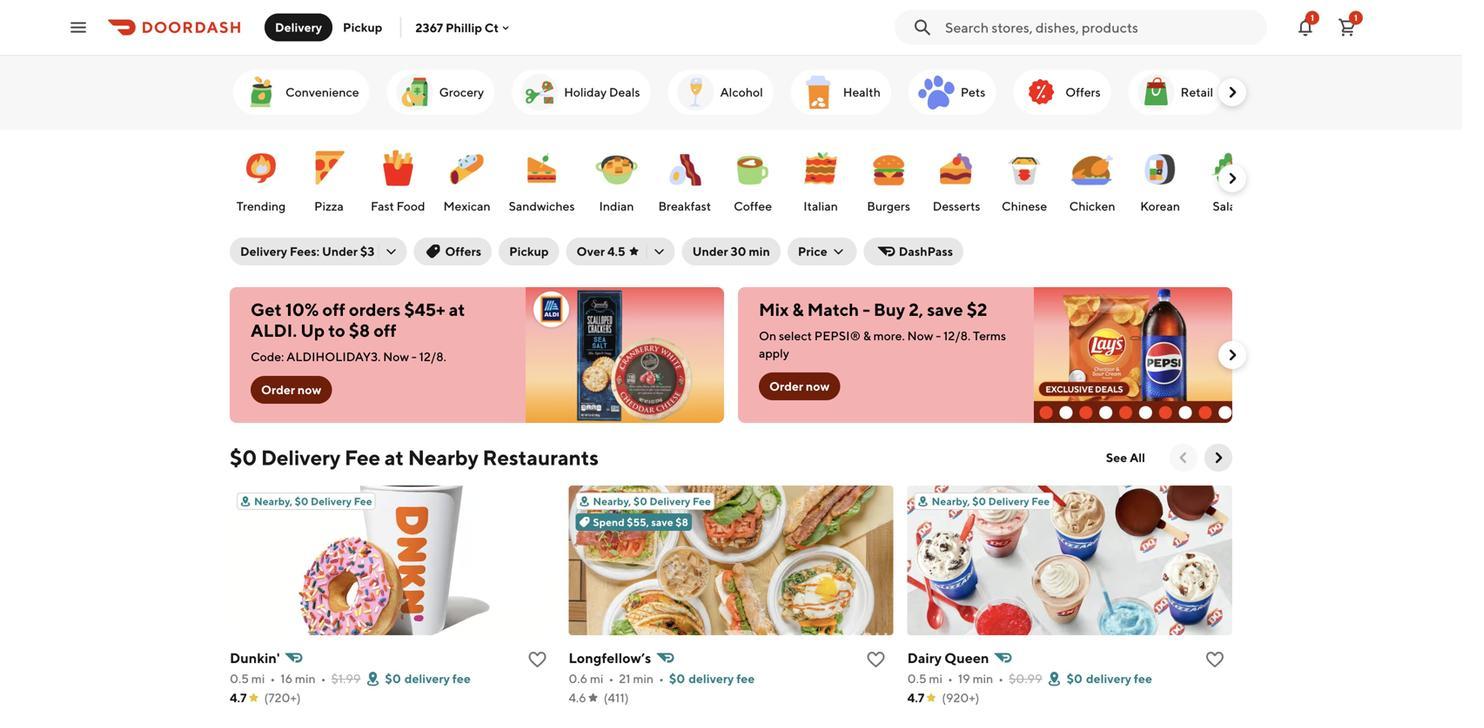 Task type: locate. For each thing, give the bounding box(es) containing it.
retail image
[[1136, 71, 1178, 113]]

convenience image
[[240, 71, 282, 113]]

click to add this store to your saved list image
[[866, 650, 887, 670]]

1 mi from the left
[[251, 672, 265, 686]]

0 vertical spatial pickup
[[343, 20, 383, 34]]

0.5 down dunkin'
[[230, 672, 249, 686]]

match
[[808, 300, 859, 320]]

1 horizontal spatial fee
[[737, 672, 755, 686]]

(720+)
[[264, 691, 301, 705]]

0 horizontal spatial order now button
[[251, 376, 332, 404]]

0 horizontal spatial $8
[[349, 320, 370, 341]]

mi for dunkin'
[[251, 672, 265, 686]]

2367
[[416, 20, 443, 35]]

1 • from the left
[[270, 672, 275, 686]]

4.7 down dunkin'
[[230, 691, 247, 705]]

1 1 from the left
[[1311, 13, 1315, 23]]

under left 30
[[693, 244, 729, 259]]

12/8. inside get 10% off orders $45+ at aldi. up to $8 off code: aldiholiday3. now - 12/8.
[[419, 350, 447, 364]]

nearby, for dunkin'
[[254, 495, 293, 508]]

$55,
[[627, 516, 649, 529]]

order now
[[770, 379, 830, 394], [261, 383, 322, 397]]

0 vertical spatial save
[[927, 300, 964, 320]]

grocery link
[[387, 70, 495, 115]]

pets
[[961, 85, 986, 99]]

pickup down sandwiches
[[510, 244, 549, 259]]

retail link
[[1129, 70, 1224, 115]]

min right 16
[[295, 672, 316, 686]]

order now button for on
[[759, 373, 841, 401]]

queen
[[945, 650, 990, 667]]

off
[[323, 300, 346, 320], [374, 320, 397, 341]]

- left the buy
[[863, 300, 871, 320]]

0.5 down dairy
[[908, 672, 927, 686]]

0 horizontal spatial 12/8.
[[419, 350, 447, 364]]

order down apply
[[770, 379, 804, 394]]

3 • from the left
[[609, 672, 614, 686]]

2 $0 delivery fee from the left
[[1067, 672, 1153, 686]]

1 horizontal spatial 0.5
[[908, 672, 927, 686]]

10%
[[285, 300, 319, 320]]

pets link
[[909, 70, 996, 115]]

&
[[793, 300, 804, 320], [864, 329, 871, 343]]

retail
[[1181, 85, 1214, 99]]

order now button for to
[[251, 376, 332, 404]]

1 vertical spatial off
[[374, 320, 397, 341]]

min right 30
[[749, 244, 770, 259]]

now inside mix & match - buy 2, save $2 on select pepsi® & more. now - 12/8. terms apply
[[908, 329, 934, 343]]

2 mi from the left
[[590, 672, 604, 686]]

spend
[[593, 516, 625, 529]]

1 horizontal spatial order now button
[[759, 373, 841, 401]]

1 vertical spatial -
[[936, 329, 941, 343]]

0 horizontal spatial now
[[383, 350, 409, 364]]

nearby, for dairy queen
[[932, 495, 971, 508]]

• right 21
[[659, 672, 664, 686]]

min for dunkin'
[[295, 672, 316, 686]]

at right "$45+"
[[449, 300, 465, 320]]

0 horizontal spatial click to add this store to your saved list image
[[527, 650, 548, 670]]

offers inside offers button
[[445, 244, 482, 259]]

$0 delivery fee right $0.99
[[1067, 672, 1153, 686]]

apply
[[759, 346, 790, 360]]

2 horizontal spatial nearby, $0 delivery fee
[[932, 495, 1050, 508]]

at left nearby
[[385, 445, 404, 470]]

0 vertical spatial offers
[[1066, 85, 1101, 99]]

1 horizontal spatial order
[[770, 379, 804, 394]]

convenience link
[[233, 70, 370, 115]]

3 delivery from the left
[[1087, 672, 1132, 686]]

offers image
[[1021, 71, 1063, 113]]

4.7 for dairy queen
[[908, 691, 925, 705]]

30
[[731, 244, 747, 259]]

1 horizontal spatial 1
[[1355, 13, 1358, 23]]

mi down dunkin'
[[251, 672, 265, 686]]

pizza
[[314, 199, 344, 213]]

pickup button down sandwiches
[[499, 238, 559, 266]]

0 horizontal spatial pickup
[[343, 20, 383, 34]]

2,
[[909, 300, 924, 320]]

5 • from the left
[[948, 672, 953, 686]]

now
[[806, 379, 830, 394], [298, 383, 322, 397]]

chinese
[[1002, 199, 1048, 213]]

1 $0 delivery fee from the left
[[385, 672, 471, 686]]

1 horizontal spatial pickup
[[510, 244, 549, 259]]

1 horizontal spatial under
[[693, 244, 729, 259]]

-
[[863, 300, 871, 320], [936, 329, 941, 343], [412, 350, 417, 364]]

$0 delivery fee for dunkin'
[[385, 672, 471, 686]]

now down aldiholiday3.
[[298, 383, 322, 397]]

1 left 1 button on the top
[[1311, 13, 1315, 23]]

1 horizontal spatial mi
[[590, 672, 604, 686]]

mi right 0.6
[[590, 672, 604, 686]]

0 horizontal spatial $0 delivery fee
[[385, 672, 471, 686]]

see all link
[[1096, 444, 1156, 472]]

0 horizontal spatial 1
[[1311, 13, 1315, 23]]

1 horizontal spatial delivery
[[689, 672, 734, 686]]

order now button down apply
[[759, 373, 841, 401]]

0 horizontal spatial 0.5
[[230, 672, 249, 686]]

1 items, open order cart image
[[1337, 17, 1358, 38]]

1 vertical spatial 12/8.
[[419, 350, 447, 364]]

offers link
[[1014, 70, 1112, 115]]

• left 21
[[609, 672, 614, 686]]

all
[[1130, 451, 1146, 465]]

$2
[[967, 300, 988, 320]]

1 horizontal spatial save
[[927, 300, 964, 320]]

0 horizontal spatial order
[[261, 383, 295, 397]]

3 fee from the left
[[1134, 672, 1153, 686]]

holiday
[[564, 85, 607, 99]]

restaurants
[[483, 445, 599, 470]]

1 4.7 from the left
[[230, 691, 247, 705]]

12/8. left 'terms'
[[944, 329, 971, 343]]

0 vertical spatial 12/8.
[[944, 329, 971, 343]]

2 horizontal spatial fee
[[1134, 672, 1153, 686]]

1 horizontal spatial nearby,
[[593, 495, 632, 508]]

4.7 down dairy
[[908, 691, 925, 705]]

1 inside button
[[1355, 13, 1358, 23]]

12/8. for mix & match - buy 2, save $2
[[944, 329, 971, 343]]

click to add this store to your saved list image for dairy queen
[[1205, 650, 1226, 670]]

now down 2,
[[908, 329, 934, 343]]

order now button down code:
[[251, 376, 332, 404]]

& left more.
[[864, 329, 871, 343]]

2 horizontal spatial -
[[936, 329, 941, 343]]

1 vertical spatial now
[[383, 350, 409, 364]]

convenience
[[286, 85, 359, 99]]

0 horizontal spatial save
[[652, 516, 674, 529]]

pickup right delivery button
[[343, 20, 383, 34]]

1 vertical spatial next button of carousel image
[[1224, 347, 1242, 364]]

min right 21
[[633, 672, 654, 686]]

2 under from the left
[[693, 244, 729, 259]]

- for 2,
[[936, 329, 941, 343]]

- right more.
[[936, 329, 941, 343]]

2 horizontal spatial nearby,
[[932, 495, 971, 508]]

0 horizontal spatial &
[[793, 300, 804, 320]]

1 nearby, from the left
[[254, 495, 293, 508]]

price
[[798, 244, 828, 259]]

& right mix in the right top of the page
[[793, 300, 804, 320]]

dunkin'
[[230, 650, 280, 667]]

delivery right 21
[[689, 672, 734, 686]]

0 horizontal spatial mi
[[251, 672, 265, 686]]

under left $3
[[322, 244, 358, 259]]

0 horizontal spatial order now
[[261, 383, 322, 397]]

1 horizontal spatial click to add this store to your saved list image
[[1205, 650, 1226, 670]]

1 horizontal spatial 12/8.
[[944, 329, 971, 343]]

pickup button left 2367
[[333, 13, 393, 41]]

click to add this store to your saved list image for dunkin'
[[527, 650, 548, 670]]

3 nearby, from the left
[[932, 495, 971, 508]]

under 30 min
[[693, 244, 770, 259]]

fee for dairy queen
[[1134, 672, 1153, 686]]

0 horizontal spatial delivery
[[405, 672, 450, 686]]

1 delivery from the left
[[405, 672, 450, 686]]

fee
[[345, 445, 381, 470], [354, 495, 372, 508], [693, 495, 711, 508], [1032, 495, 1050, 508]]

1 click to add this store to your saved list image from the left
[[527, 650, 548, 670]]

0 horizontal spatial offers
[[445, 244, 482, 259]]

mi for dairy queen
[[929, 672, 943, 686]]

pickup button
[[333, 13, 393, 41], [499, 238, 559, 266]]

0 horizontal spatial at
[[385, 445, 404, 470]]

0 horizontal spatial off
[[323, 300, 346, 320]]

3 nearby, $0 delivery fee from the left
[[932, 495, 1050, 508]]

now down orders
[[383, 350, 409, 364]]

0 vertical spatial now
[[908, 329, 934, 343]]

$0 delivery fee at nearby restaurants link
[[230, 444, 599, 472]]

trending link
[[232, 138, 291, 219]]

health
[[843, 85, 881, 99]]

order now down code:
[[261, 383, 322, 397]]

2 nearby, from the left
[[593, 495, 632, 508]]

1 horizontal spatial 4.7
[[908, 691, 925, 705]]

mi down dairy
[[929, 672, 943, 686]]

alcohol link
[[668, 70, 774, 115]]

0 horizontal spatial under
[[322, 244, 358, 259]]

0.5 for dunkin'
[[230, 672, 249, 686]]

• left $0.99
[[999, 672, 1004, 686]]

price button
[[788, 238, 857, 266]]

next button of carousel image
[[1224, 170, 1242, 187], [1224, 347, 1242, 364], [1210, 449, 1228, 467]]

1 vertical spatial &
[[864, 329, 871, 343]]

delivery right $0.99
[[1087, 672, 1132, 686]]

terms
[[973, 329, 1007, 343]]

offers inside offers link
[[1066, 85, 1101, 99]]

0 vertical spatial &
[[793, 300, 804, 320]]

offers down the mexican in the left top of the page
[[445, 244, 482, 259]]

see
[[1107, 451, 1128, 465]]

12/8. down "$45+"
[[419, 350, 447, 364]]

0 vertical spatial -
[[863, 300, 871, 320]]

click to add this store to your saved list image
[[527, 650, 548, 670], [1205, 650, 1226, 670]]

1 horizontal spatial $8
[[676, 516, 689, 529]]

0 horizontal spatial now
[[298, 383, 322, 397]]

1 horizontal spatial now
[[806, 379, 830, 394]]

alcohol image
[[675, 71, 717, 113]]

nearby,
[[254, 495, 293, 508], [593, 495, 632, 508], [932, 495, 971, 508]]

1 vertical spatial pickup button
[[499, 238, 559, 266]]

2 4.7 from the left
[[908, 691, 925, 705]]

grocery image
[[394, 71, 436, 113]]

• left the 19
[[948, 672, 953, 686]]

1 horizontal spatial nearby, $0 delivery fee
[[593, 495, 711, 508]]

pickup for right pickup button
[[510, 244, 549, 259]]

(920+)
[[942, 691, 980, 705]]

alcohol
[[720, 85, 763, 99]]

open menu image
[[68, 17, 89, 38]]

$8 right to
[[349, 320, 370, 341]]

order
[[770, 379, 804, 394], [261, 383, 295, 397]]

offers
[[1066, 85, 1101, 99], [445, 244, 482, 259]]

4.5
[[608, 244, 626, 259]]

0 vertical spatial off
[[323, 300, 346, 320]]

order down code:
[[261, 383, 295, 397]]

$8
[[349, 320, 370, 341], [676, 516, 689, 529]]

offers right offers image
[[1066, 85, 1101, 99]]

2 delivery from the left
[[689, 672, 734, 686]]

- inside get 10% off orders $45+ at aldi. up to $8 off code: aldiholiday3. now - 12/8.
[[412, 350, 417, 364]]

1 vertical spatial pickup
[[510, 244, 549, 259]]

1
[[1311, 13, 1315, 23], [1355, 13, 1358, 23]]

0.5
[[230, 672, 249, 686], [908, 672, 927, 686]]

under
[[322, 244, 358, 259], [693, 244, 729, 259]]

0 vertical spatial at
[[449, 300, 465, 320]]

$0 delivery fee
[[385, 672, 471, 686], [1067, 672, 1153, 686]]

delivery
[[275, 20, 322, 34], [240, 244, 287, 259], [261, 445, 341, 470], [311, 495, 352, 508], [650, 495, 691, 508], [989, 495, 1030, 508]]

delivery
[[405, 672, 450, 686], [689, 672, 734, 686], [1087, 672, 1132, 686]]

12/8. for get 10% off orders $45+ at aldi. up to $8 off
[[419, 350, 447, 364]]

now down pepsi® at the right
[[806, 379, 830, 394]]

next button of carousel image
[[1224, 84, 1242, 101]]

• left $1.99
[[321, 672, 326, 686]]

2 0.5 from the left
[[908, 672, 927, 686]]

2 fee from the left
[[737, 672, 755, 686]]

$8 right $55,
[[676, 516, 689, 529]]

nearby, $0 delivery fee for dunkin'
[[254, 495, 372, 508]]

2 vertical spatial -
[[412, 350, 417, 364]]

1 under from the left
[[322, 244, 358, 259]]

1 horizontal spatial now
[[908, 329, 934, 343]]

$0.99
[[1009, 672, 1043, 686]]

1 right notification bell image
[[1355, 13, 1358, 23]]

$0 delivery fee right $1.99
[[385, 672, 471, 686]]

2 1 from the left
[[1355, 13, 1358, 23]]

0 vertical spatial $8
[[349, 320, 370, 341]]

min right the 19
[[973, 672, 994, 686]]

12/8. inside mix & match - buy 2, save $2 on select pepsi® & more. now - 12/8. terms apply
[[944, 329, 971, 343]]

pickup
[[343, 20, 383, 34], [510, 244, 549, 259]]

italian
[[804, 199, 838, 213]]

phillip
[[446, 20, 482, 35]]

off up to
[[323, 300, 346, 320]]

1 0.5 from the left
[[230, 672, 249, 686]]

2 horizontal spatial delivery
[[1087, 672, 1132, 686]]

1 horizontal spatial at
[[449, 300, 465, 320]]

dashpass button
[[864, 238, 964, 266]]

2 horizontal spatial mi
[[929, 672, 943, 686]]

0 horizontal spatial nearby,
[[254, 495, 293, 508]]

1 horizontal spatial order now
[[770, 379, 830, 394]]

- down "$45+"
[[412, 350, 417, 364]]

at inside get 10% off orders $45+ at aldi. up to $8 off code: aldiholiday3. now - 12/8.
[[449, 300, 465, 320]]

save right 2,
[[927, 300, 964, 320]]

1 vertical spatial offers
[[445, 244, 482, 259]]

• left 16
[[270, 672, 275, 686]]

offers button
[[414, 238, 492, 266]]

health image
[[798, 71, 840, 113]]

3 mi from the left
[[929, 672, 943, 686]]

1 nearby, $0 delivery fee from the left
[[254, 495, 372, 508]]

2 click to add this store to your saved list image from the left
[[1205, 650, 1226, 670]]

0 vertical spatial next button of carousel image
[[1224, 170, 1242, 187]]

save right $55,
[[652, 516, 674, 529]]

longfellow's
[[569, 650, 652, 667]]

0 vertical spatial pickup button
[[333, 13, 393, 41]]

0 horizontal spatial fee
[[453, 672, 471, 686]]

0 horizontal spatial nearby, $0 delivery fee
[[254, 495, 372, 508]]

4.7
[[230, 691, 247, 705], [908, 691, 925, 705]]

fee
[[453, 672, 471, 686], [737, 672, 755, 686], [1134, 672, 1153, 686]]

1 fee from the left
[[453, 672, 471, 686]]

off down orders
[[374, 320, 397, 341]]

0 horizontal spatial 4.7
[[230, 691, 247, 705]]

now inside get 10% off orders $45+ at aldi. up to $8 off code: aldiholiday3. now - 12/8.
[[383, 350, 409, 364]]

1 horizontal spatial $0 delivery fee
[[1067, 672, 1153, 686]]

1 horizontal spatial offers
[[1066, 85, 1101, 99]]

delivery right $1.99
[[405, 672, 450, 686]]

0 horizontal spatial -
[[412, 350, 417, 364]]

order now down apply
[[770, 379, 830, 394]]

fees:
[[290, 244, 320, 259]]



Task type: vqa. For each thing, say whether or not it's contained in the screenshot.
the save to the top
yes



Task type: describe. For each thing, give the bounding box(es) containing it.
code:
[[251, 350, 284, 364]]

2 vertical spatial next button of carousel image
[[1210, 449, 1228, 467]]

more.
[[874, 329, 905, 343]]

order for on
[[770, 379, 804, 394]]

1 vertical spatial at
[[385, 445, 404, 470]]

delivery fees: under $3
[[240, 244, 375, 259]]

chicken
[[1070, 199, 1116, 213]]

on
[[759, 329, 777, 343]]

notification bell image
[[1296, 17, 1317, 38]]

Store search: begin typing to search for stores available on DoorDash text field
[[946, 18, 1257, 37]]

previous button of carousel image
[[1175, 449, 1193, 467]]

$45+
[[404, 300, 445, 320]]

21
[[619, 672, 631, 686]]

- for at
[[412, 350, 417, 364]]

aldiholiday3.
[[287, 350, 381, 364]]

mix
[[759, 300, 789, 320]]

2 nearby, $0 delivery fee from the left
[[593, 495, 711, 508]]

over 4.5
[[577, 244, 626, 259]]

mi for longfellow's
[[590, 672, 604, 686]]

ct
[[485, 20, 499, 35]]

delivery for dairy queen
[[1087, 672, 1132, 686]]

save inside mix & match - buy 2, save $2 on select pepsi® & more. now - 12/8. terms apply
[[927, 300, 964, 320]]

1 button
[[1330, 10, 1365, 45]]

nearby
[[408, 445, 479, 470]]

desserts
[[933, 199, 981, 213]]

pickup for the left pickup button
[[343, 20, 383, 34]]

deals
[[609, 85, 640, 99]]

now for buy
[[908, 329, 934, 343]]

spend $55, save $8
[[593, 516, 689, 529]]

under inside button
[[693, 244, 729, 259]]

up
[[301, 320, 325, 341]]

6 • from the left
[[999, 672, 1004, 686]]

holiday deals
[[564, 85, 640, 99]]

order now for on
[[770, 379, 830, 394]]

fast food
[[371, 199, 425, 213]]

salad
[[1213, 199, 1244, 213]]

holiday deals link
[[512, 70, 651, 115]]

orders
[[349, 300, 401, 320]]

mexican
[[444, 199, 491, 213]]

min for longfellow's
[[633, 672, 654, 686]]

delivery inside button
[[275, 20, 322, 34]]

4.6
[[569, 691, 587, 705]]

health link
[[791, 70, 891, 115]]

get
[[251, 300, 282, 320]]

indian
[[599, 199, 634, 213]]

buy
[[874, 300, 906, 320]]

0.5 mi • 19 min •
[[908, 672, 1004, 686]]

holiday deals image
[[519, 71, 561, 113]]

$8 inside get 10% off orders $45+ at aldi. up to $8 off code: aldiholiday3. now - 12/8.
[[349, 320, 370, 341]]

food
[[397, 199, 425, 213]]

19
[[959, 672, 971, 686]]

2367 phillip ct button
[[416, 20, 513, 35]]

korean
[[1141, 199, 1181, 213]]

1 horizontal spatial off
[[374, 320, 397, 341]]

pets image
[[916, 71, 958, 113]]

get 10% off orders $45+ at aldi. up to $8 off code: aldiholiday3. now - 12/8.
[[251, 300, 465, 364]]

4 • from the left
[[659, 672, 664, 686]]

delivery for dunkin'
[[405, 672, 450, 686]]

2367 phillip ct
[[416, 20, 499, 35]]

delivery button
[[265, 13, 333, 41]]

min inside button
[[749, 244, 770, 259]]

$0 delivery fee for dairy queen
[[1067, 672, 1153, 686]]

fee for dunkin'
[[453, 672, 471, 686]]

0 horizontal spatial pickup button
[[333, 13, 393, 41]]

0.5 for dairy queen
[[908, 672, 927, 686]]

dairy
[[908, 650, 942, 667]]

1 horizontal spatial &
[[864, 329, 871, 343]]

over 4.5 button
[[566, 238, 675, 266]]

(411)
[[604, 691, 629, 705]]

4.7 for dunkin'
[[230, 691, 247, 705]]

sandwiches
[[509, 199, 575, 213]]

$1.99
[[331, 672, 361, 686]]

pepsi®
[[815, 329, 861, 343]]

select
[[779, 329, 812, 343]]

to
[[329, 320, 346, 341]]

now for select
[[806, 379, 830, 394]]

coffee
[[734, 199, 772, 213]]

fast
[[371, 199, 394, 213]]

grocery
[[439, 85, 484, 99]]

mix & match - buy 2, save $2 on select pepsi® & more. now - 12/8. terms apply
[[759, 300, 1007, 360]]

burgers
[[867, 199, 911, 213]]

16
[[281, 672, 293, 686]]

$0 delivery fee at nearby restaurants
[[230, 445, 599, 470]]

1 vertical spatial $8
[[676, 516, 689, 529]]

order now for to
[[261, 383, 322, 397]]

0.6
[[569, 672, 588, 686]]

1 horizontal spatial -
[[863, 300, 871, 320]]

over
[[577, 244, 605, 259]]

$3
[[360, 244, 375, 259]]

order for to
[[261, 383, 295, 397]]

now for $45+
[[383, 350, 409, 364]]

now for $8
[[298, 383, 322, 397]]

1 for 1 items, open order cart icon
[[1355, 13, 1358, 23]]

dairy queen
[[908, 650, 990, 667]]

min for dairy queen
[[973, 672, 994, 686]]

1 for notification bell image
[[1311, 13, 1315, 23]]

2 • from the left
[[321, 672, 326, 686]]

dashpass
[[899, 244, 954, 259]]

0.5 mi • 16 min •
[[230, 672, 326, 686]]

under 30 min button
[[682, 238, 781, 266]]

1 horizontal spatial pickup button
[[499, 238, 559, 266]]

nearby, $0 delivery fee for dairy queen
[[932, 495, 1050, 508]]

see all
[[1107, 451, 1146, 465]]

1 vertical spatial save
[[652, 516, 674, 529]]

aldi.
[[251, 320, 297, 341]]

breakfast
[[659, 199, 711, 213]]

0.6 mi • 21 min • $0 delivery fee
[[569, 672, 755, 686]]



